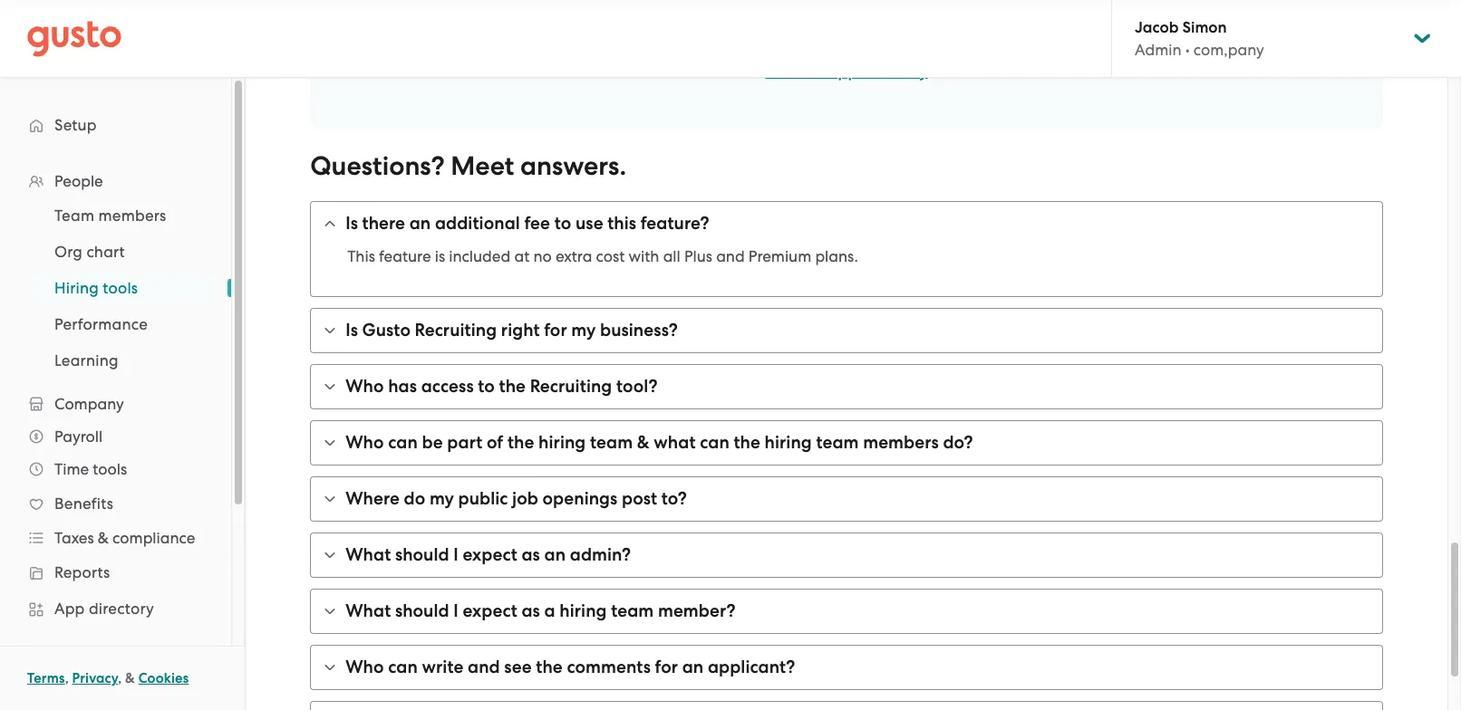 Task type: describe. For each thing, give the bounding box(es) containing it.
cost
[[596, 247, 625, 265]]

admin?
[[570, 545, 631, 565]]

terms
[[27, 671, 65, 687]]

i for a
[[454, 601, 459, 622]]

my inside where do my public job openings post to? dropdown button
[[430, 488, 454, 509]]

who for who has access to the recruiting tool?
[[346, 376, 384, 397]]

use
[[576, 213, 603, 234]]

job
[[512, 488, 538, 509]]

org
[[54, 243, 83, 261]]

the left app
[[800, 62, 824, 81]]

list containing team members
[[0, 198, 231, 379]]

terms , privacy , & cookies
[[27, 671, 189, 687]]

app directory
[[54, 600, 154, 618]]

be
[[422, 432, 443, 453]]

feature
[[379, 247, 431, 265]]

additional
[[435, 213, 520, 234]]

member?
[[658, 601, 736, 622]]

•
[[1186, 41, 1190, 59]]

and inside dropdown button
[[468, 657, 500, 678]]

recruiting inside 'dropdown button'
[[530, 376, 612, 397]]

fee
[[525, 213, 550, 234]]

what for what should i expect as an admin?
[[346, 545, 391, 565]]

who for who can write and see the comments for an applicant?
[[346, 657, 384, 678]]

company
[[54, 395, 124, 413]]

setup link
[[18, 109, 213, 141]]

extra
[[556, 247, 592, 265]]

0 horizontal spatial an
[[410, 213, 431, 234]]

who can write and see the comments for an applicant? button
[[311, 646, 1383, 690]]

org chart link
[[33, 236, 213, 268]]

of
[[487, 432, 504, 453]]

who can be part of the hiring team & what can the hiring team members do? button
[[311, 421, 1383, 465]]

list containing people
[[0, 165, 231, 711]]

at
[[514, 247, 530, 265]]

hiring down who has access to the recruiting tool? 'dropdown button'
[[765, 432, 812, 453]]

there
[[362, 213, 405, 234]]

do
[[404, 488, 425, 509]]

payroll button
[[18, 421, 213, 453]]

home image
[[27, 20, 121, 57]]

who has access to the recruiting tool?
[[346, 376, 658, 397]]

taxes
[[54, 529, 94, 548]]

to inside dropdown button
[[555, 213, 571, 234]]

what should i expect as an admin? button
[[311, 534, 1383, 577]]

time tools button
[[18, 453, 213, 486]]

what
[[654, 432, 696, 453]]

what should i expect as a hiring team member?
[[346, 601, 736, 622]]

2 vertical spatial &
[[125, 671, 135, 687]]

org chart
[[54, 243, 125, 261]]

team
[[54, 207, 94, 225]]

can for who can write and see the comments for an applicant?
[[388, 657, 418, 678]]

0 horizontal spatial for
[[544, 320, 567, 341]]

openings
[[543, 488, 618, 509]]

jacob
[[1135, 18, 1179, 37]]

what should i expect as an admin?
[[346, 545, 631, 565]]

write
[[422, 657, 464, 678]]

the inside who has access to the recruiting tool? 'dropdown button'
[[499, 376, 526, 397]]

team members link
[[33, 199, 213, 232]]

do?
[[943, 432, 973, 453]]

the right the of
[[508, 432, 534, 453]]

benefits link
[[18, 488, 213, 520]]

is
[[435, 247, 445, 265]]

directory inside gusto navigation 'element'
[[89, 600, 154, 618]]

members inside gusto navigation 'element'
[[98, 207, 166, 225]]

1 horizontal spatial for
[[655, 657, 678, 678]]

is there an additional fee to use this feature?
[[346, 213, 709, 234]]

people
[[54, 172, 103, 190]]

tools for hiring tools
[[103, 279, 138, 297]]

i for an
[[454, 545, 459, 565]]

applicant?
[[708, 657, 795, 678]]

hiring tools link
[[33, 272, 213, 305]]

visit the app directory link
[[765, 62, 928, 81]]

with
[[629, 247, 660, 265]]

benefits
[[54, 495, 113, 513]]

time tools
[[54, 461, 127, 479]]

people button
[[18, 165, 213, 198]]

team for &
[[590, 432, 633, 453]]

1 vertical spatial an
[[544, 545, 566, 565]]

setup
[[54, 116, 97, 134]]

app directory link
[[18, 593, 213, 626]]

hiring tools
[[54, 279, 138, 297]]

com,pany
[[1194, 41, 1265, 59]]

reports
[[54, 564, 110, 582]]

public
[[458, 488, 508, 509]]

where do my public job openings post to?
[[346, 488, 687, 509]]

0 vertical spatial and
[[716, 247, 745, 265]]

hiring
[[54, 279, 99, 297]]

who can write and see the comments for an applicant?
[[346, 657, 795, 678]]

taxes & compliance
[[54, 529, 195, 548]]

who can be part of the hiring team & what can the hiring team members do?
[[346, 432, 973, 453]]

is gusto recruiting right for my business? button
[[311, 309, 1383, 352]]



Task type: locate. For each thing, give the bounding box(es) containing it.
0 horizontal spatial my
[[430, 488, 454, 509]]

2 list from the top
[[0, 198, 231, 379]]

compliance
[[113, 529, 195, 548]]

1 vertical spatial expect
[[463, 601, 518, 622]]

2 horizontal spatial an
[[682, 657, 704, 678]]

1 horizontal spatial recruiting
[[530, 376, 612, 397]]

1 should from the top
[[395, 545, 449, 565]]

has
[[388, 376, 417, 397]]

should for what should i expect as a hiring team member?
[[395, 601, 449, 622]]

2 vertical spatial who
[[346, 657, 384, 678]]

questions? meet answers.
[[310, 150, 627, 182]]

a
[[544, 601, 555, 622]]

& inside dropdown button
[[637, 432, 650, 453]]

1 as from the top
[[522, 545, 540, 565]]

1 horizontal spatial my
[[572, 320, 596, 341]]

1 vertical spatial my
[[430, 488, 454, 509]]

members
[[98, 207, 166, 225], [863, 432, 939, 453]]

1 horizontal spatial directory
[[862, 62, 928, 81]]

1 vertical spatial directory
[[89, 600, 154, 618]]

0 vertical spatial who
[[346, 376, 384, 397]]

1 vertical spatial who
[[346, 432, 384, 453]]

0 horizontal spatial ,
[[65, 671, 69, 687]]

1 vertical spatial should
[[395, 601, 449, 622]]

& inside 'dropdown button'
[[98, 529, 109, 548]]

the inside who can write and see the comments for an applicant? dropdown button
[[536, 657, 563, 678]]

and right plus
[[716, 247, 745, 265]]

gusto navigation element
[[0, 78, 231, 711]]

app
[[54, 600, 85, 618]]

gusto
[[362, 320, 411, 341]]

no
[[533, 247, 552, 265]]

to right the fee
[[555, 213, 571, 234]]

should for what should i expect as an admin?
[[395, 545, 449, 565]]

1 is from the top
[[346, 213, 358, 234]]

as down job
[[522, 545, 540, 565]]

0 vertical spatial tools
[[103, 279, 138, 297]]

to inside 'dropdown button'
[[478, 376, 495, 397]]

should up write
[[395, 601, 449, 622]]

the down is gusto recruiting right for my business?
[[499, 376, 526, 397]]

hiring
[[539, 432, 586, 453], [765, 432, 812, 453], [560, 601, 607, 622]]

2 i from the top
[[454, 601, 459, 622]]

1 vertical spatial i
[[454, 601, 459, 622]]

0 vertical spatial should
[[395, 545, 449, 565]]

is left gusto
[[346, 320, 358, 341]]

tools down org chart link
[[103, 279, 138, 297]]

an down member?
[[682, 657, 704, 678]]

post
[[622, 488, 657, 509]]

expect
[[463, 545, 518, 565], [463, 601, 518, 622]]

and left the see
[[468, 657, 500, 678]]

1 vertical spatial members
[[863, 432, 939, 453]]

my right do at the left
[[430, 488, 454, 509]]

hiring right a on the bottom left of the page
[[560, 601, 607, 622]]

i up write
[[454, 601, 459, 622]]

simon
[[1183, 18, 1227, 37]]

recruiting
[[415, 320, 497, 341], [530, 376, 612, 397]]

members left do?
[[863, 432, 939, 453]]

as for an
[[522, 545, 540, 565]]

tools inside dropdown button
[[93, 461, 127, 479]]

2 , from the left
[[118, 671, 122, 687]]

included
[[449, 247, 511, 265]]

for right the right
[[544, 320, 567, 341]]

can left 'be'
[[388, 432, 418, 453]]

0 vertical spatial directory
[[862, 62, 928, 81]]

my inside is gusto recruiting right for my business? dropdown button
[[572, 320, 596, 341]]

where do my public job openings post to? button
[[311, 478, 1383, 521]]

plans.
[[815, 247, 858, 265]]

hiring up openings
[[539, 432, 586, 453]]

is for is there an additional fee to use this feature?
[[346, 213, 358, 234]]

learning
[[54, 352, 119, 370]]

who for who can be part of the hiring team & what can the hiring team members do?
[[346, 432, 384, 453]]

i inside what should i expect as an admin? dropdown button
[[454, 545, 459, 565]]

2 who from the top
[[346, 432, 384, 453]]

hiring for member?
[[560, 601, 607, 622]]

2 horizontal spatial &
[[637, 432, 650, 453]]

2 as from the top
[[522, 601, 540, 622]]

members up org chart link
[[98, 207, 166, 225]]

answers.
[[520, 150, 627, 182]]

1 horizontal spatial ,
[[118, 671, 122, 687]]

directory right app
[[862, 62, 928, 81]]

hiring for &
[[539, 432, 586, 453]]

chart
[[87, 243, 125, 261]]

meet
[[451, 150, 514, 182]]

who inside 'dropdown button'
[[346, 376, 384, 397]]

is there an additional fee to use this feature? button
[[311, 202, 1383, 245]]

0 vertical spatial what
[[346, 545, 391, 565]]

an
[[410, 213, 431, 234], [544, 545, 566, 565], [682, 657, 704, 678]]

1 vertical spatial is
[[346, 320, 358, 341]]

0 vertical spatial as
[[522, 545, 540, 565]]

my
[[572, 320, 596, 341], [430, 488, 454, 509]]

1 horizontal spatial to
[[555, 213, 571, 234]]

& left what
[[637, 432, 650, 453]]

1 horizontal spatial an
[[544, 545, 566, 565]]

for
[[544, 320, 567, 341], [655, 657, 678, 678]]

2 what from the top
[[346, 601, 391, 622]]

, left privacy link
[[65, 671, 69, 687]]

0 vertical spatial i
[[454, 545, 459, 565]]

performance
[[54, 316, 148, 334]]

0 horizontal spatial and
[[468, 657, 500, 678]]

premium
[[749, 247, 812, 265]]

what for what should i expect as a hiring team member?
[[346, 601, 391, 622]]

access
[[421, 376, 474, 397]]

0 vertical spatial expect
[[463, 545, 518, 565]]

1 who from the top
[[346, 376, 384, 397]]

what should i expect as a hiring team member? button
[[311, 590, 1383, 633]]

is for is gusto recruiting right for my business?
[[346, 320, 358, 341]]

3 who from the top
[[346, 657, 384, 678]]

team down tool?
[[590, 432, 633, 453]]

taxes & compliance button
[[18, 522, 213, 555]]

1 expect from the top
[[463, 545, 518, 565]]

& right taxes
[[98, 529, 109, 548]]

payroll
[[54, 428, 103, 446]]

1 vertical spatial recruiting
[[530, 376, 612, 397]]

0 horizontal spatial directory
[[89, 600, 154, 618]]

1 horizontal spatial &
[[125, 671, 135, 687]]

,
[[65, 671, 69, 687], [118, 671, 122, 687]]

business?
[[600, 320, 678, 341]]

1 horizontal spatial members
[[863, 432, 939, 453]]

0 vertical spatial members
[[98, 207, 166, 225]]

admin
[[1135, 41, 1182, 59]]

0 vertical spatial to
[[555, 213, 571, 234]]

i down public
[[454, 545, 459, 565]]

0 vertical spatial for
[[544, 320, 567, 341]]

questions?
[[310, 150, 445, 182]]

an left the admin?
[[544, 545, 566, 565]]

my left 'business?' in the top left of the page
[[572, 320, 596, 341]]

recruiting left tool?
[[530, 376, 612, 397]]

expect down what should i expect as an admin?
[[463, 601, 518, 622]]

to right access
[[478, 376, 495, 397]]

i inside the what should i expect as a hiring team member? dropdown button
[[454, 601, 459, 622]]

team up comments
[[611, 601, 654, 622]]

directory down reports link
[[89, 600, 154, 618]]

privacy
[[72, 671, 118, 687]]

1 vertical spatial &
[[98, 529, 109, 548]]

can
[[388, 432, 418, 453], [700, 432, 730, 453], [388, 657, 418, 678]]

company button
[[18, 388, 213, 421]]

an up feature
[[410, 213, 431, 234]]

list
[[0, 165, 231, 711], [0, 198, 231, 379]]

this
[[608, 213, 637, 234]]

2 is from the top
[[346, 320, 358, 341]]

see
[[504, 657, 532, 678]]

app
[[828, 62, 858, 81]]

1 vertical spatial tools
[[93, 461, 127, 479]]

who left write
[[346, 657, 384, 678]]

team members
[[54, 207, 166, 225]]

as left a on the bottom left of the page
[[522, 601, 540, 622]]

who
[[346, 376, 384, 397], [346, 432, 384, 453], [346, 657, 384, 678]]

feature?
[[641, 213, 709, 234]]

0 vertical spatial &
[[637, 432, 650, 453]]

as for a
[[522, 601, 540, 622]]

1 vertical spatial to
[[478, 376, 495, 397]]

cookies
[[139, 671, 189, 687]]

directory
[[862, 62, 928, 81], [89, 600, 154, 618]]

expect down public
[[463, 545, 518, 565]]

team down who has access to the recruiting tool? 'dropdown button'
[[816, 432, 859, 453]]

expect for a
[[463, 601, 518, 622]]

plus
[[684, 247, 713, 265]]

tools
[[103, 279, 138, 297], [93, 461, 127, 479]]

privacy link
[[72, 671, 118, 687]]

who has access to the recruiting tool? button
[[311, 365, 1383, 409]]

expect for an
[[463, 545, 518, 565]]

1 horizontal spatial and
[[716, 247, 745, 265]]

recruiting up access
[[415, 320, 497, 341]]

this feature is included at no extra cost with all plus and premium plans.
[[347, 247, 858, 265]]

2 expect from the top
[[463, 601, 518, 622]]

recruiting inside dropdown button
[[415, 320, 497, 341]]

can right what
[[700, 432, 730, 453]]

0 horizontal spatial to
[[478, 376, 495, 397]]

the right the see
[[536, 657, 563, 678]]

to
[[555, 213, 571, 234], [478, 376, 495, 397]]

1 vertical spatial what
[[346, 601, 391, 622]]

0 horizontal spatial members
[[98, 207, 166, 225]]

team for member?
[[611, 601, 654, 622]]

1 i from the top
[[454, 545, 459, 565]]

is left the there
[[346, 213, 358, 234]]

1 vertical spatial and
[[468, 657, 500, 678]]

1 vertical spatial as
[[522, 601, 540, 622]]

should down do at the left
[[395, 545, 449, 565]]

members inside dropdown button
[[863, 432, 939, 453]]

where
[[346, 488, 400, 509]]

visit the app directory
[[765, 62, 928, 81]]

as inside what should i expect as an admin? dropdown button
[[522, 545, 540, 565]]

who left has
[[346, 376, 384, 397]]

2 vertical spatial an
[[682, 657, 704, 678]]

part
[[447, 432, 483, 453]]

& left cookies
[[125, 671, 135, 687]]

1 , from the left
[[65, 671, 69, 687]]

the right what
[[734, 432, 761, 453]]

0 horizontal spatial recruiting
[[415, 320, 497, 341]]

is gusto recruiting right for my business?
[[346, 320, 678, 341]]

cookies button
[[139, 668, 189, 690]]

all
[[663, 247, 681, 265]]

0 vertical spatial an
[[410, 213, 431, 234]]

for right comments
[[655, 657, 678, 678]]

learning link
[[33, 345, 213, 377]]

1 vertical spatial for
[[655, 657, 678, 678]]

can for who can be part of the hiring team & what can the hiring team members do?
[[388, 432, 418, 453]]

who up the where
[[346, 432, 384, 453]]

jacob simon admin • com,pany
[[1135, 18, 1265, 59]]

1 what from the top
[[346, 545, 391, 565]]

0 horizontal spatial &
[[98, 529, 109, 548]]

tools down payroll 'dropdown button'
[[93, 461, 127, 479]]

can left write
[[388, 657, 418, 678]]

0 vertical spatial my
[[572, 320, 596, 341]]

0 vertical spatial is
[[346, 213, 358, 234]]

, left cookies
[[118, 671, 122, 687]]

0 vertical spatial recruiting
[[415, 320, 497, 341]]

right
[[501, 320, 540, 341]]

to?
[[662, 488, 687, 509]]

as inside the what should i expect as a hiring team member? dropdown button
[[522, 601, 540, 622]]

1 list from the top
[[0, 165, 231, 711]]

tools for time tools
[[93, 461, 127, 479]]

2 should from the top
[[395, 601, 449, 622]]

terms link
[[27, 671, 65, 687]]

this
[[347, 247, 375, 265]]

time
[[54, 461, 89, 479]]



Task type: vqa. For each thing, say whether or not it's contained in the screenshot.
time tools
yes



